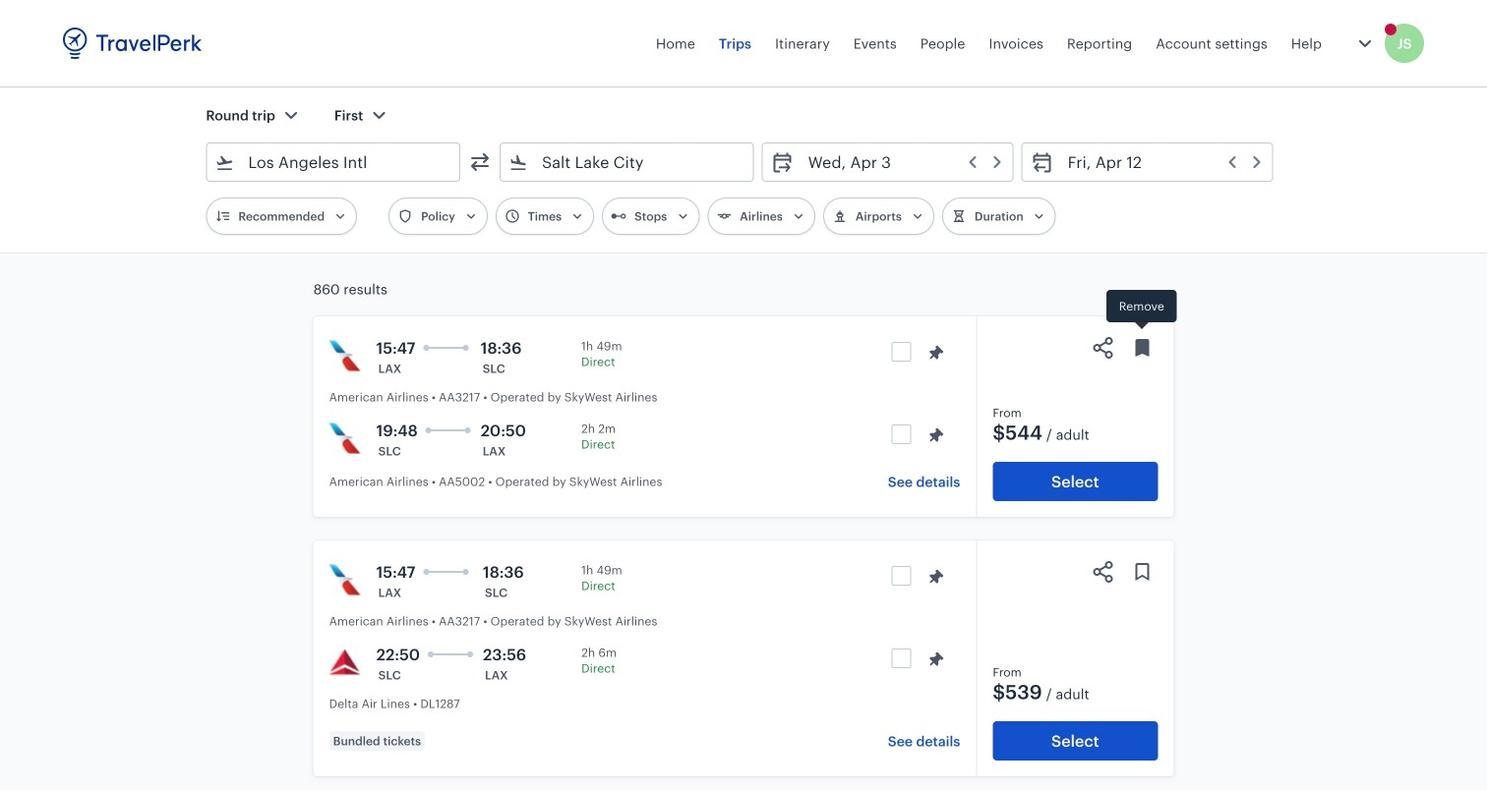 Task type: vqa. For each thing, say whether or not it's contained in the screenshot.
the middle american airlines "ICON"
yes



Task type: locate. For each thing, give the bounding box(es) containing it.
From search field
[[234, 147, 434, 178]]

Return field
[[1054, 147, 1265, 178]]

1 vertical spatial american airlines image
[[329, 565, 361, 596]]

1 american airlines image from the top
[[329, 340, 361, 372]]

american airlines image
[[329, 340, 361, 372], [329, 565, 361, 596]]

american airlines image up delta air lines icon
[[329, 565, 361, 596]]

2 american airlines image from the top
[[329, 565, 361, 596]]

american airlines image up american airlines icon
[[329, 340, 361, 372]]

0 vertical spatial american airlines image
[[329, 340, 361, 372]]

tooltip
[[1107, 290, 1177, 332]]

Depart field
[[794, 147, 1005, 178]]

american airlines image for delta air lines icon
[[329, 565, 361, 596]]

delta air lines image
[[329, 647, 361, 679]]



Task type: describe. For each thing, give the bounding box(es) containing it.
american airlines image for american airlines icon
[[329, 340, 361, 372]]

To search field
[[528, 147, 728, 178]]

american airlines image
[[329, 423, 361, 454]]



